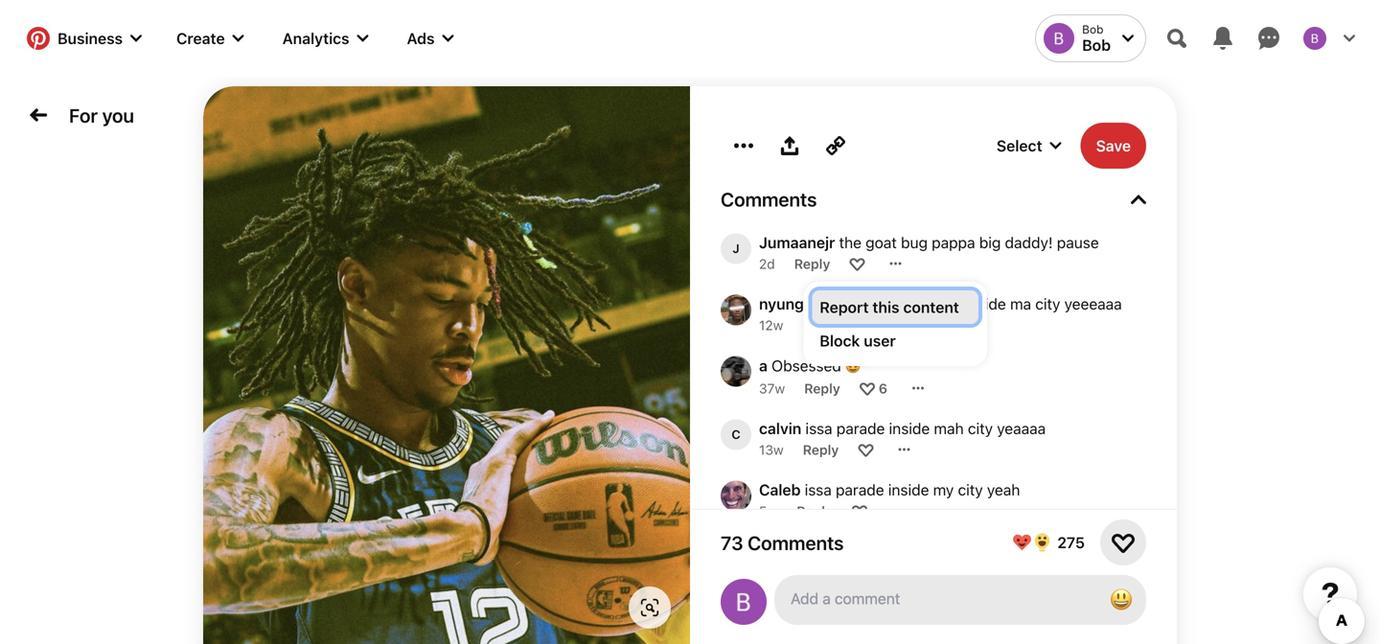 Task type: describe. For each thing, give the bounding box(es) containing it.
issa for 13w
[[806, 419, 833, 438]]

😃
[[1110, 586, 1133, 613]]

jeremiah image for 1st jeremiah link from the bottom
[[721, 603, 752, 634]]

pinterest image
[[27, 27, 50, 50]]

yeah
[[987, 481, 1020, 499]]

yeaaaa
[[997, 419, 1046, 438]]

create button
[[161, 15, 259, 61]]

calvin issa parade inside mah city yeaaaa
[[759, 419, 1046, 438]]

bob inside bob bob
[[1082, 23, 1104, 36]]

1 jeremiah from the top
[[759, 542, 826, 560]]

react image for 😍
[[860, 381, 875, 396]]

analytics button
[[267, 15, 384, 61]]

reply button for the goat bug pappa big daddy! pause
[[794, 256, 830, 272]]

select button
[[936, 123, 1066, 169]]

you
[[102, 104, 134, 126]]

12w
[[759, 317, 783, 333]]

caleb image
[[721, 481, 752, 511]]

13w
[[759, 442, 784, 457]]

create
[[176, 29, 225, 47]]

calvin image
[[721, 419, 752, 450]]

city for 23w
[[983, 542, 1009, 560]]

a obsessed 😍
[[759, 357, 861, 375]]

reaction image
[[1112, 531, 1135, 554]]

0 vertical spatial a
[[889, 295, 898, 313]]

1 vertical spatial comments
[[748, 531, 844, 554]]

business button
[[15, 15, 153, 61]]

73
[[721, 531, 743, 554]]

😍
[[845, 357, 861, 375]]

reply for obsessed 😍
[[804, 380, 840, 396]]

for you button
[[61, 96, 142, 134]]

jeremiah issa parade inside my city ayyyy for 1st jeremiah link from the bottom
[[759, 603, 1053, 622]]

jeremiah issa parade inside my city ayyyy for second jeremiah link from the bottom of the page
[[759, 542, 1053, 560]]

select
[[997, 137, 1043, 155]]

a image
[[721, 356, 752, 387]]

obsessed
[[772, 357, 841, 375]]

issa for 5w
[[805, 481, 832, 499]]

my for 23w
[[959, 542, 979, 560]]

nyungurafrmg link
[[759, 295, 863, 313]]

caleb
[[759, 481, 801, 499]]

reply button for issa parade inside my city ayyyy
[[805, 564, 841, 580]]

select a board you want to save to image
[[1050, 140, 1062, 151]]

reply button for issa parade inside my city yeah
[[797, 503, 833, 519]]

city for 13w
[[968, 419, 993, 438]]

nyungurafrmg image
[[721, 295, 752, 325]]

report this content
[[820, 298, 959, 316]]

daddy!
[[1005, 233, 1053, 252]]

reply button for obsessed 😍
[[804, 380, 840, 396]]

2 jeremiah link from the top
[[759, 603, 826, 622]]

report
[[820, 298, 869, 316]]

37w
[[759, 380, 785, 396]]

bug
[[901, 233, 928, 252]]

reply for issa parade inside my city ayyyy
[[805, 564, 841, 580]]

1 23w from the top
[[759, 564, 786, 580]]

caleb link
[[759, 481, 801, 499]]

2 vertical spatial my
[[959, 603, 979, 622]]

click to shop image
[[640, 598, 659, 617]]

react image for issa parade inside my city yeah
[[852, 503, 867, 519]]

inside for 5w
[[888, 481, 929, 499]]

a link
[[759, 357, 768, 375]]

this
[[873, 298, 900, 316]]

reply for issa parade inside mah city yeaaaa
[[803, 442, 839, 457]]

reply for issa parade inside my city yeah
[[797, 503, 833, 519]]

business
[[58, 29, 123, 47]]

issa down 73 comments
[[830, 603, 857, 622]]

0 horizontal spatial a
[[759, 357, 768, 375]]

2 bob from the top
[[1082, 36, 1111, 54]]

goat
[[866, 233, 897, 252]]



Task type: vqa. For each thing, say whether or not it's contained in the screenshot.
the Jeremiah link associated with first Jeremiah image from the bottom
yes



Task type: locate. For each thing, give the bounding box(es) containing it.
jumaanejr
[[759, 233, 835, 252]]

analytics
[[282, 29, 349, 47]]

my
[[933, 481, 954, 499], [959, 542, 979, 560], [959, 603, 979, 622]]

reply button down caleb
[[797, 503, 833, 519]]

2d
[[759, 256, 775, 272]]

reply button down jumaanejr link
[[794, 256, 830, 272]]

bob left account switcher arrow icon
[[1082, 36, 1111, 54]]

react image for parade
[[860, 565, 875, 580]]

react image left 2
[[860, 565, 875, 580]]

0 vertical spatial react image
[[858, 317, 873, 333]]

jeremiah link down '5w'
[[759, 542, 826, 560]]

react image down the iss at the right top of the page
[[858, 317, 873, 333]]

react image for issa parade inside mah city yeaaaa
[[858, 442, 874, 457]]

jumaanejr the goat bug pappa big daddy! pause
[[759, 233, 1099, 252]]

2 23w from the top
[[759, 626, 786, 642]]

bob
[[1082, 23, 1104, 36], [1082, 36, 1111, 54]]

yeeeaaa
[[1065, 295, 1122, 313]]

react image
[[850, 256, 865, 271], [860, 381, 875, 396], [860, 565, 875, 580]]

0 vertical spatial my
[[933, 481, 954, 499]]

b0bth3builder2k23 image
[[721, 579, 767, 625]]

parade
[[837, 419, 885, 438], [836, 481, 884, 499], [861, 542, 910, 560], [861, 603, 910, 622]]

pause
[[1057, 233, 1099, 252]]

Add a comment field
[[791, 590, 1087, 608]]

caleb issa parade inside my city yeah
[[759, 481, 1020, 499]]

2
[[879, 564, 888, 580]]

bob right bob image
[[1082, 23, 1104, 36]]

1 vertical spatial my
[[959, 542, 979, 560]]

a
[[889, 295, 898, 313], [759, 357, 768, 375]]

23w
[[759, 564, 786, 580], [759, 626, 786, 642]]

reply button down 73 comments
[[805, 564, 841, 580]]

issa right the calvin link
[[806, 419, 833, 438]]

primary navigation header navigation
[[12, 4, 1369, 73]]

the
[[839, 233, 862, 252]]

jumaanejr image
[[721, 233, 752, 264]]

iss
[[867, 295, 885, 313]]

jeremiah image for second jeremiah link from the bottom of the page
[[721, 542, 752, 573]]

parade up 2
[[861, 542, 910, 560]]

1 vertical spatial ayyyy
[[1013, 603, 1053, 622]]

paradise
[[902, 295, 961, 313]]

bob image
[[1044, 23, 1075, 54]]

jeremiah issa parade inside my city ayyyy
[[759, 542, 1053, 560], [759, 603, 1053, 622]]

1 jeremiah image from the top
[[721, 542, 752, 573]]

comments button
[[721, 188, 1146, 210]]

issa down caleb issa parade inside my city yeah
[[830, 542, 857, 560]]

report this content menu item
[[812, 290, 979, 324]]

ma
[[1010, 295, 1032, 313]]

reply
[[794, 256, 830, 272], [803, 317, 839, 333], [804, 380, 840, 396], [803, 442, 839, 457], [797, 503, 833, 519], [805, 564, 841, 580], [805, 626, 841, 642]]

jeremiah image down 73 at the bottom right of the page
[[721, 603, 752, 634]]

1 vertical spatial jeremiah image
[[721, 603, 752, 634]]

bob bob
[[1082, 23, 1111, 54]]

jeremiah link
[[759, 542, 826, 560], [759, 603, 826, 622]]

2 button
[[879, 564, 888, 580]]

1 vertical spatial react image
[[858, 442, 874, 457]]

block
[[820, 332, 860, 350]]

jeremiah
[[759, 542, 826, 560], [759, 603, 826, 622]]

1 vertical spatial jeremiah
[[759, 603, 826, 622]]

expand icon image
[[1131, 191, 1146, 207]]

1 ayyyy from the top
[[1013, 542, 1053, 560]]

jeremiah issa parade inside my city ayyyy up 2
[[759, 542, 1053, 560]]

calvin
[[759, 419, 802, 438]]

city
[[1036, 295, 1061, 313], [968, 419, 993, 438], [958, 481, 983, 499], [983, 542, 1009, 560], [983, 603, 1009, 622]]

1 vertical spatial jeremiah link
[[759, 603, 826, 622]]

reply button for issa parade inside mah city yeaaaa
[[803, 442, 839, 457]]

inside for 23w
[[914, 542, 955, 560]]

jeremiah issa parade inside my city ayyyy down 2 button
[[759, 603, 1053, 622]]

0 vertical spatial react image
[[850, 256, 865, 271]]

1 bob from the top
[[1082, 23, 1104, 36]]

2 jeremiah image from the top
[[721, 603, 752, 634]]

jeremiah image
[[721, 542, 752, 573], [721, 603, 752, 634]]

ads button
[[392, 15, 469, 61]]

reply for the goat bug pappa big daddy! pause
[[794, 256, 830, 272]]

react image for iss a paradise inside ma city yeeeaaa
[[858, 317, 873, 333]]

0 vertical spatial 23w
[[759, 564, 786, 580]]

parade for 13w
[[837, 419, 885, 438]]

city for 5w
[[958, 481, 983, 499]]

23w down b0bth3builder2k23 image
[[759, 626, 786, 642]]

2 jeremiah from the top
[[759, 603, 826, 622]]

user
[[864, 332, 896, 350]]

comments up jumaanejr
[[721, 188, 817, 210]]

comments down '5w'
[[748, 531, 844, 554]]

ayyyy for second jeremiah link from the bottom of the page
[[1013, 542, 1053, 560]]

1 vertical spatial 23w
[[759, 626, 786, 642]]

1 vertical spatial jeremiah issa parade inside my city ayyyy
[[759, 603, 1053, 622]]

react image
[[858, 317, 873, 333], [858, 442, 874, 457], [852, 503, 867, 519]]

block user
[[820, 332, 896, 350]]

😃 button
[[775, 575, 1146, 625], [1102, 581, 1141, 619]]

nyungurafrmg
[[759, 295, 863, 313]]

1 jeremiah issa parade inside my city ayyyy from the top
[[759, 542, 1053, 560]]

account switcher arrow icon image
[[1122, 33, 1134, 44]]

calvin link
[[759, 419, 802, 438]]

jeremiah image up b0bth3builder2k23 image
[[721, 542, 752, 573]]

content
[[903, 298, 959, 316]]

ayyyy left 😃
[[1013, 603, 1053, 622]]

1 vertical spatial react image
[[860, 381, 875, 396]]

jeremiah down 73 comments
[[759, 603, 826, 622]]

ayyyy
[[1013, 542, 1053, 560], [1013, 603, 1053, 622]]

parade for 5w
[[836, 481, 884, 499]]

0 vertical spatial ayyyy
[[1013, 542, 1053, 560]]

0 vertical spatial jeremiah image
[[721, 542, 752, 573]]

issa
[[806, 419, 833, 438], [805, 481, 832, 499], [830, 542, 857, 560], [830, 603, 857, 622]]

a up 37w
[[759, 357, 768, 375]]

mah
[[934, 419, 964, 438]]

reply button right 13w
[[803, 442, 839, 457]]

react image down the
[[850, 256, 865, 271]]

reply for iss a paradise inside ma city yeeeaaa
[[803, 317, 839, 333]]

6 button
[[879, 380, 888, 396]]

parade down calvin issa parade inside mah city yeaaaa
[[836, 481, 884, 499]]

reply button down a obsessed 😍
[[804, 380, 840, 396]]

bob image
[[1304, 27, 1327, 50]]

save button
[[1081, 123, 1146, 169]]

inside for 13w
[[889, 419, 930, 438]]

business badge dropdown menu button image
[[130, 33, 142, 44]]

parade down 6 button
[[837, 419, 885, 438]]

for you
[[69, 104, 134, 126]]

issa for 23w
[[830, 542, 857, 560]]

1 horizontal spatial a
[[889, 295, 898, 313]]

275
[[1058, 533, 1085, 552]]

jeremiah down '5w'
[[759, 542, 826, 560]]

ayyyy for 1st jeremiah link from the bottom
[[1013, 603, 1053, 622]]

0 vertical spatial jeremiah link
[[759, 542, 826, 560]]

reply button for iss a paradise inside ma city yeeeaaa
[[803, 317, 839, 333]]

nyungurafrmg iss a paradise inside ma city yeeeaaa
[[759, 295, 1122, 313]]

pappa
[[932, 233, 975, 252]]

my for 5w
[[933, 481, 954, 499]]

0 vertical spatial jeremiah
[[759, 542, 826, 560]]

jumaanejr link
[[759, 233, 835, 252]]

2 vertical spatial react image
[[852, 503, 867, 519]]

reply button
[[794, 256, 830, 272], [803, 317, 839, 333], [804, 380, 840, 396], [803, 442, 839, 457], [797, 503, 833, 519], [805, 564, 841, 580]]

2 vertical spatial react image
[[860, 565, 875, 580]]

5w
[[759, 503, 778, 519]]

react image down calvin issa parade inside mah city yeaaaa
[[858, 442, 874, 457]]

for
[[69, 104, 98, 126]]

save
[[1096, 137, 1131, 155]]

2 ayyyy from the top
[[1013, 603, 1053, 622]]

parade for 23w
[[861, 542, 910, 560]]

parade down 2 button
[[861, 603, 910, 622]]

0 vertical spatial comments
[[721, 188, 817, 210]]

issa right caleb
[[805, 481, 832, 499]]

1 jeremiah link from the top
[[759, 542, 826, 560]]

a right the iss at the right top of the page
[[889, 295, 898, 313]]

0 vertical spatial jeremiah issa parade inside my city ayyyy
[[759, 542, 1053, 560]]

react image left 6
[[860, 381, 875, 396]]

comments
[[721, 188, 817, 210], [748, 531, 844, 554]]

6
[[879, 380, 888, 396]]

big
[[979, 233, 1001, 252]]

jeremiah link down 73 comments
[[759, 603, 826, 622]]

ads
[[407, 29, 435, 47]]

ayyyy left 275 at the bottom right
[[1013, 542, 1053, 560]]

2 jeremiah issa parade inside my city ayyyy from the top
[[759, 603, 1053, 622]]

73 comments
[[721, 531, 844, 554]]

inside
[[965, 295, 1006, 313], [889, 419, 930, 438], [888, 481, 929, 499], [914, 542, 955, 560], [914, 603, 955, 622]]

23w down 73 comments
[[759, 564, 786, 580]]

reply button down nyungurafrmg link
[[803, 317, 839, 333]]

1 vertical spatial a
[[759, 357, 768, 375]]

react image down caleb issa parade inside my city yeah
[[852, 503, 867, 519]]



